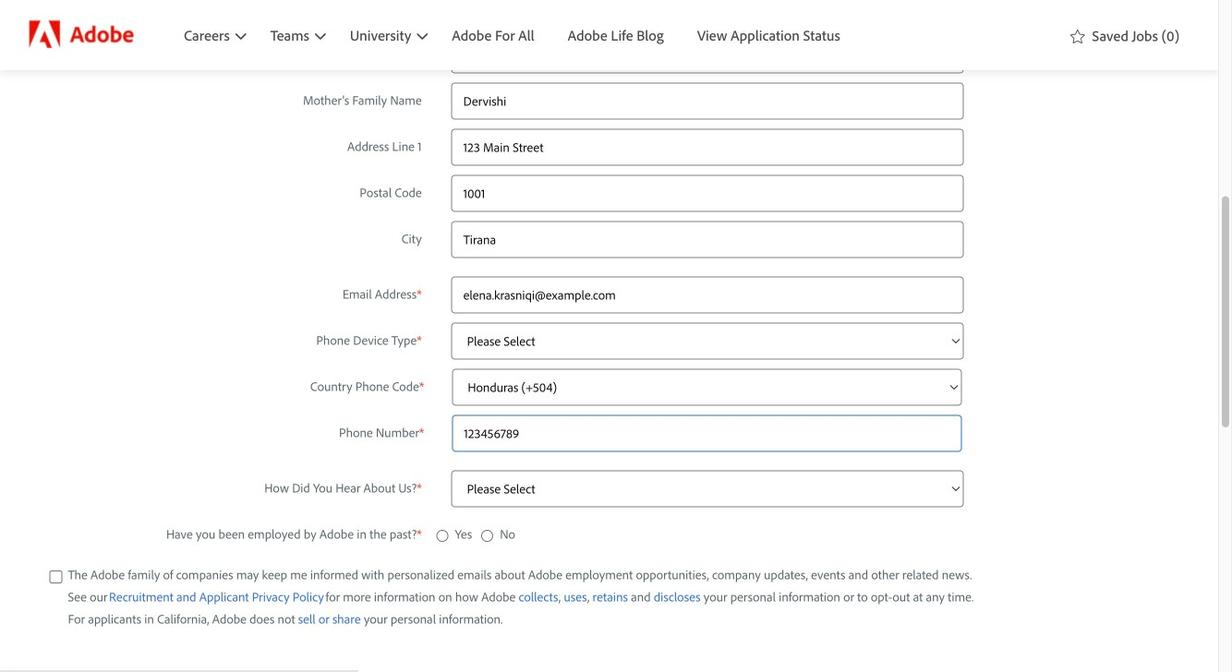 Task type: describe. For each thing, give the bounding box(es) containing it.
1 list item from the left
[[436, 0, 551, 70]]

Postal Code text field
[[452, 175, 964, 212]]

2 list item from the left
[[551, 0, 681, 70]]

Father's Family Name text field
[[452, 36, 964, 73]]

Email Address email field
[[452, 277, 964, 314]]

company logo image
[[28, 20, 139, 51]]

star image
[[1071, 25, 1086, 44]]

Address Line 1 text field
[[452, 129, 964, 166]]

Phone Number text field
[[452, 415, 963, 452]]



Task type: locate. For each thing, give the bounding box(es) containing it.
list
[[167, 0, 1060, 70]]

3 list item from the left
[[681, 0, 858, 70]]

None checkbox
[[49, 568, 62, 587]]

None radio
[[482, 527, 494, 546]]

Given Name(s) text field
[[452, 0, 964, 27]]

option group
[[49, 517, 979, 546]]

Mother's Family Name text field
[[452, 83, 964, 119]]

list item
[[436, 0, 551, 70], [551, 0, 681, 70], [681, 0, 858, 70]]

City text field
[[452, 221, 964, 258]]

None radio
[[437, 527, 449, 546]]



